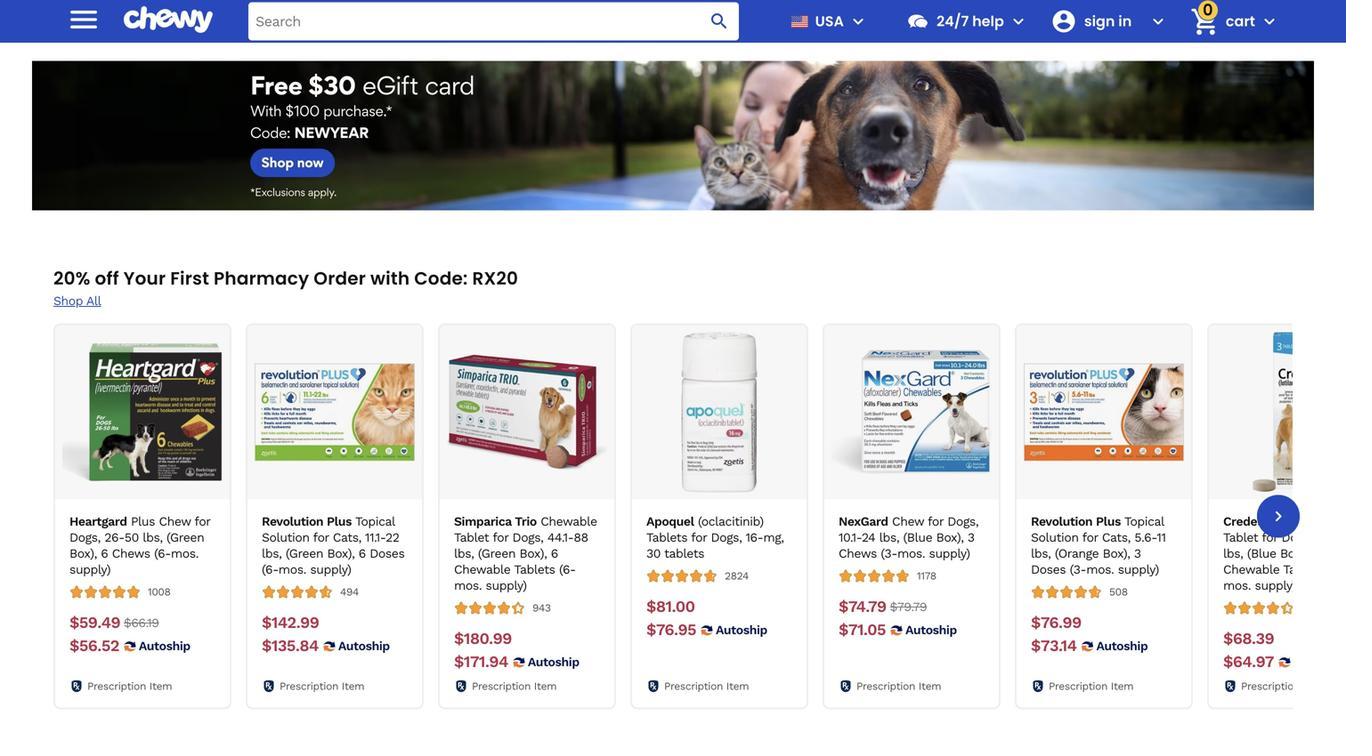 Task type: describe. For each thing, give the bounding box(es) containing it.
$142.99
[[262, 614, 319, 633]]

(blue
[[903, 531, 933, 545]]

prescription image for $64.97
[[1224, 680, 1238, 694]]

$76.95
[[646, 621, 696, 640]]

bird for pet bird
[[912, 20, 938, 37]]

with
[[370, 266, 410, 291]]

simparica
[[454, 515, 512, 529]]

(3- inside topical solution for cats, 5.6-11 lbs, (orange box), 3 doses (3-mos. supply)
[[1070, 563, 1087, 578]]

topical for $76.99
[[1125, 515, 1164, 529]]

nexgard chew for dogs, 10.1-24 lbs, (blue box), 3 chews (3-mos. supply) image
[[832, 333, 992, 493]]

autoship for $71.05
[[906, 623, 957, 638]]

item for $76.95
[[726, 681, 749, 693]]

$171.94
[[454, 653, 508, 672]]

plus chew for dogs, 26-50 lbs, (green box), 6 chews (6-mos. supply)
[[69, 515, 210, 578]]

shop
[[53, 294, 83, 308]]

$56.52
[[69, 637, 119, 656]]

wild bird
[[1267, 20, 1326, 37]]

plus for $76.99
[[1096, 515, 1121, 529]]

(green for $56.52
[[167, 531, 204, 545]]

6 for $171.94
[[551, 547, 558, 561]]

prescription for $64.97
[[1241, 681, 1300, 693]]

(oclacitinib) tablets for dogs, 16-mg, 30 tablets
[[646, 515, 784, 561]]

$59.49 text field
[[69, 614, 120, 634]]

animal
[[1100, 20, 1146, 37]]

off
[[95, 266, 119, 291]]

supply) for $135.84
[[310, 563, 351, 578]]

(orange
[[1055, 547, 1099, 561]]

50
[[125, 531, 139, 545]]

prescription item for $76.95
[[664, 681, 749, 693]]

cats, for $142.99
[[333, 531, 362, 545]]

943
[[533, 603, 551, 615]]

$71.05 text field
[[839, 621, 886, 641]]

$171.94 text field
[[454, 653, 508, 673]]

solution for $76.99
[[1031, 531, 1079, 545]]

cart menu image
[[1259, 11, 1281, 32]]

$74.79
[[839, 598, 887, 617]]

$73.14 text field
[[1031, 637, 1077, 657]]

nexgard
[[839, 515, 888, 529]]

prescription for $76.95
[[664, 681, 723, 693]]

small
[[688, 20, 725, 37]]

horse
[[508, 20, 546, 37]]

88
[[574, 531, 588, 545]]

prescription image for $171.94
[[454, 680, 468, 694]]

pet bird link
[[823, 0, 1001, 38]]

supply) inside chewable tablet for dogs, 44.1-88 lbs, (green box), 6 chewable tablets (6- mos. supply)
[[486, 579, 527, 594]]

usa button
[[784, 0, 869, 43]]

code:
[[414, 266, 468, 291]]

chew for dogs, 10.1-24 lbs, (blue box), 3 chews (3-mos. supply)
[[839, 515, 979, 561]]

revolution plus topical solution for cats, 5.6-11 lbs, (orange box), 3 doses (3-mos. supply) image
[[1024, 333, 1184, 493]]

1008
[[148, 586, 171, 599]]

11.1-
[[365, 531, 386, 545]]

all
[[86, 294, 101, 308]]

26-
[[104, 531, 125, 545]]

simparica trio chewable tablet for dogs, 44.1-88 lbs, (green box), 6 chewable tablets (6-mos. supply) image
[[447, 333, 607, 493]]

in
[[1119, 11, 1132, 31]]

item for $171.94
[[534, 681, 557, 693]]

heartgard plus chew for dogs, 26-50 lbs, (green box), 6 chews (6-mos. supply) image
[[62, 333, 223, 493]]

(green for $135.84
[[286, 547, 323, 561]]

sign in
[[1084, 11, 1132, 31]]

cat
[[324, 20, 346, 37]]

revolution for $76.99
[[1031, 515, 1093, 529]]

chewable for $180.99
[[541, 515, 597, 529]]

free $30 egift card with $100 purchase* code: newyear image
[[32, 61, 1314, 210]]

$66.19 text field
[[124, 614, 159, 634]]

box), for $171.94
[[520, 547, 547, 561]]

prescription image for $56.52
[[69, 680, 84, 694]]

menu image
[[66, 2, 102, 37]]

22
[[386, 531, 399, 545]]

tablets inside the (oclacitinib) tablets for dogs, 16-mg, 30 tablets
[[646, 531, 688, 545]]

44.1-
[[547, 531, 574, 545]]

pet bird
[[886, 20, 938, 37]]

prescription for $56.52
[[87, 681, 146, 693]]

prescription for $71.05
[[857, 681, 915, 693]]

lbs, for $171.94
[[454, 547, 474, 561]]

your
[[123, 266, 166, 291]]

10.1-
[[839, 531, 862, 545]]

account menu image
[[1148, 11, 1169, 32]]

dogs, for $81.00
[[711, 531, 742, 545]]

cart
[[1226, 11, 1256, 31]]

sign in link
[[1044, 0, 1144, 43]]

plus inside plus chew for dogs, 26-50 lbs, (green box), 6 chews (6-mos. supply)
[[131, 515, 155, 529]]

simparica trio
[[454, 515, 537, 529]]

1 pet from the left
[[729, 20, 751, 37]]

autoship for $56.52
[[139, 639, 190, 654]]

heartgard
[[69, 515, 127, 529]]

dog
[[130, 20, 155, 37]]

6 for $135.84
[[359, 547, 366, 561]]

prescription item for $171.94
[[472, 681, 557, 693]]

chewable tablet for dogs, 44.1-88 lbs, (green box), 6 chewable tablets (6- mos. supply)
[[454, 515, 597, 594]]

for inside chew for dogs, 10.1-24 lbs, (blue box), 3 chews (3-mos. supply)
[[928, 515, 944, 529]]

chewy support image
[[906, 10, 930, 33]]

first
[[170, 266, 209, 291]]

apoquel (oclacitinib) tablets for dogs, 16-mg, 30 tablets image
[[639, 333, 800, 493]]

$81.00
[[646, 598, 695, 617]]

topical solution for cats, 5.6-11 lbs, (orange box), 3 doses (3-mos. supply)
[[1031, 515, 1166, 578]]

prescription image for $135.84
[[262, 680, 276, 694]]

mos. inside chew for dogs, 10.1-24 lbs, (blue box), 3 chews (3-mos. supply)
[[898, 547, 925, 561]]

(6- for $135.84
[[262, 563, 279, 578]]

24
[[862, 531, 876, 545]]

3 inside chew for dogs, 10.1-24 lbs, (blue box), 3 chews (3-mos. supply)
[[968, 531, 975, 545]]

item for $71.05
[[919, 681, 941, 693]]

order
[[314, 266, 366, 291]]

cat link
[[246, 0, 424, 38]]

menu image
[[848, 11, 869, 32]]

for for $56.52
[[195, 515, 210, 529]]

list containing $81.00
[[53, 324, 1346, 710]]

mos. for $56.52
[[171, 547, 199, 561]]

$73.14
[[1031, 637, 1077, 656]]

credelio
[[1224, 515, 1271, 529]]

credelio chewable tablet for dogs, 50.1-100 lbs, (blue box), 3 chewable tablets (3-mos. supply) image
[[1216, 333, 1346, 493]]

3 inside topical solution for cats, 5.6-11 lbs, (orange box), 3 doses (3-mos. supply)
[[1134, 547, 1141, 561]]

24/7
[[937, 11, 969, 31]]

solution for $142.99
[[262, 531, 310, 545]]

rx20
[[472, 266, 518, 291]]

wild bird link
[[1207, 0, 1346, 38]]

50.1-
[[1317, 531, 1342, 545]]

help menu image
[[1008, 11, 1029, 32]]

supply) for $56.52
[[69, 563, 111, 578]]

$71.05
[[839, 621, 886, 640]]

farm animal link
[[1015, 0, 1193, 38]]

supply) inside chew for dogs, 10.1-24 lbs, (blue box), 3 chews (3-mos. supply)
[[929, 547, 970, 561]]

tablets inside chewable tablet for dogs, 44.1-88 lbs, (green box), 6 chewable tablets (6- mos. supply)
[[514, 563, 555, 578]]

tablets
[[664, 547, 704, 561]]



Task type: vqa. For each thing, say whether or not it's contained in the screenshot.
APOQUEL on the bottom of page
yes



Task type: locate. For each thing, give the bounding box(es) containing it.
2 prescription image from the left
[[262, 680, 276, 694]]

2824
[[725, 570, 749, 583]]

2 horizontal spatial plus
[[1096, 515, 1121, 529]]

cats, left 11.1-
[[333, 531, 362, 545]]

chews inside chew for dogs, 10.1-24 lbs, (blue box), 3 chews (3-mos. supply)
[[839, 547, 877, 561]]

6 prescription from the left
[[1049, 681, 1108, 693]]

6 inside topical solution for cats, 11.1-22 lbs, (green box), 6 doses (6-mos. supply)
[[359, 547, 366, 561]]

1 tablet from the left
[[454, 531, 489, 545]]

dogs, inside the chewable tablet for dogs, 50.1-
[[1282, 531, 1313, 545]]

0 vertical spatial tablets
[[646, 531, 688, 545]]

(6- inside topical solution for cats, 11.1-22 lbs, (green box), 6 doses (6-mos. supply)
[[262, 563, 279, 578]]

prescription item for $71.05
[[857, 681, 941, 693]]

1 cats, from the left
[[333, 531, 362, 545]]

1 vertical spatial (3-
[[1070, 563, 1087, 578]]

supply) for $73.14
[[1118, 563, 1159, 578]]

for inside topical solution for cats, 11.1-22 lbs, (green box), 6 doses (6-mos. supply)
[[313, 531, 329, 545]]

1 horizontal spatial pet
[[886, 20, 907, 37]]

mos. for $73.14
[[1087, 563, 1114, 578]]

solution
[[262, 531, 310, 545], [1031, 531, 1079, 545]]

autoship for $76.95
[[716, 623, 767, 638]]

3 prescription item from the left
[[472, 681, 557, 693]]

prescription image down $64.97 'text field'
[[1224, 680, 1238, 694]]

4 item from the left
[[726, 681, 749, 693]]

list containing dog
[[50, 0, 1346, 39]]

doses down (orange
[[1031, 563, 1066, 578]]

6 inside chewable tablet for dogs, 44.1-88 lbs, (green box), 6 chewable tablets (6- mos. supply)
[[551, 547, 558, 561]]

$135.84
[[262, 637, 319, 656]]

2 revolution plus from the left
[[1031, 515, 1121, 529]]

supply) down 26-
[[69, 563, 111, 578]]

box), down the heartgard
[[69, 547, 97, 561]]

tablets
[[646, 531, 688, 545], [514, 563, 555, 578]]

doses down 22 at the left bottom
[[370, 547, 405, 561]]

autoship down 508
[[1097, 639, 1148, 654]]

0 horizontal spatial plus
[[131, 515, 155, 529]]

1 chew from the left
[[159, 515, 191, 529]]

$66.19
[[124, 616, 159, 631]]

box), up 508
[[1103, 547, 1131, 561]]

$142.99 text field
[[262, 614, 319, 634]]

1 item from the left
[[149, 681, 172, 693]]

revolution for $142.99
[[262, 515, 323, 529]]

24/7 help
[[937, 11, 1004, 31]]

prescription item
[[87, 681, 172, 693], [280, 681, 364, 693], [472, 681, 557, 693], [664, 681, 749, 693], [857, 681, 941, 693], [1049, 681, 1134, 693], [1241, 681, 1326, 693]]

prescription for $171.94
[[472, 681, 531, 693]]

for inside chewable tablet for dogs, 44.1-88 lbs, (green box), 6 chewable tablets (6- mos. supply)
[[493, 531, 509, 545]]

6 item from the left
[[1111, 681, 1134, 693]]

$76.99 text field
[[1031, 614, 1082, 634]]

508
[[1110, 586, 1128, 599]]

prescription item down $56.52 text box
[[87, 681, 172, 693]]

chewable for $68.39
[[1275, 515, 1332, 529]]

0 vertical spatial (3-
[[881, 547, 898, 561]]

2 cats, from the left
[[1102, 531, 1131, 545]]

plus up 50
[[131, 515, 155, 529]]

dogs, for $180.99
[[512, 531, 544, 545]]

prescription item down '$73.14' text box
[[1049, 681, 1134, 693]]

for for $76.95
[[691, 531, 707, 545]]

2 solution from the left
[[1031, 531, 1079, 545]]

autoship
[[716, 623, 767, 638], [906, 623, 957, 638], [139, 639, 190, 654], [338, 639, 390, 654], [1097, 639, 1148, 654], [528, 655, 579, 670]]

24/7 help link
[[899, 0, 1004, 43]]

list
[[50, 0, 1346, 39], [53, 324, 1346, 710]]

prescription
[[87, 681, 146, 693], [280, 681, 338, 693], [472, 681, 531, 693], [664, 681, 723, 693], [857, 681, 915, 693], [1049, 681, 1108, 693], [1241, 681, 1300, 693]]

dogs, inside plus chew for dogs, 26-50 lbs, (green box), 6 chews (6-mos. supply)
[[69, 531, 101, 545]]

prescription item down $171.94 text box
[[472, 681, 557, 693]]

20%
[[53, 266, 90, 291]]

0 vertical spatial 3
[[968, 531, 975, 545]]

3 prescription image from the left
[[1031, 680, 1045, 694]]

6 prescription item from the left
[[1049, 681, 1134, 693]]

for for $171.94
[[493, 531, 509, 545]]

2 topical from the left
[[1125, 515, 1164, 529]]

6 for $56.52
[[101, 547, 108, 561]]

plus for $142.99
[[327, 515, 352, 529]]

(6- up 1008
[[154, 547, 171, 561]]

1 chews from the left
[[112, 547, 150, 561]]

lbs, inside chew for dogs, 10.1-24 lbs, (blue box), 3 chews (3-mos. supply)
[[879, 531, 900, 545]]

for inside plus chew for dogs, 26-50 lbs, (green box), 6 chews (6-mos. supply)
[[195, 515, 210, 529]]

0 horizontal spatial solution
[[262, 531, 310, 545]]

4 prescription item from the left
[[664, 681, 749, 693]]

0 horizontal spatial chewable
[[454, 563, 511, 578]]

chewable up 44.1-
[[541, 515, 597, 529]]

supply) up 1178
[[929, 547, 970, 561]]

submit search image
[[709, 11, 730, 32]]

3 prescription image from the left
[[839, 680, 853, 694]]

small pet link
[[630, 0, 809, 38]]

6 inside plus chew for dogs, 26-50 lbs, (green box), 6 chews (6-mos. supply)
[[101, 547, 108, 561]]

prescription down '$73.14' text box
[[1049, 681, 1108, 693]]

2 chew from the left
[[892, 515, 924, 529]]

supply) inside topical solution for cats, 11.1-22 lbs, (green box), 6 doses (6-mos. supply)
[[310, 563, 351, 578]]

farm
[[1063, 20, 1096, 37]]

prescription image down $76.95 text field
[[646, 680, 661, 694]]

item
[[149, 681, 172, 693], [342, 681, 364, 693], [534, 681, 557, 693], [726, 681, 749, 693], [919, 681, 941, 693], [1111, 681, 1134, 693], [1303, 681, 1326, 693]]

lbs, down the simparica
[[454, 547, 474, 561]]

mos. inside chewable tablet for dogs, 44.1-88 lbs, (green box), 6 chewable tablets (6- mos. supply)
[[454, 579, 482, 594]]

0 horizontal spatial pet
[[729, 20, 751, 37]]

1 vertical spatial list
[[53, 324, 1346, 710]]

prescription image
[[69, 680, 84, 694], [262, 680, 276, 694], [839, 680, 853, 694], [1224, 680, 1238, 694]]

cats, inside topical solution for cats, 11.1-22 lbs, (green box), 6 doses (6-mos. supply)
[[333, 531, 362, 545]]

topical for $142.99
[[355, 515, 395, 529]]

item for $135.84
[[342, 681, 364, 693]]

prescription image down '$73.14' text box
[[1031, 680, 1045, 694]]

chew up (blue
[[892, 515, 924, 529]]

prescription image for $73.14
[[1031, 680, 1045, 694]]

3 6 from the left
[[551, 547, 558, 561]]

prescription for $135.84
[[280, 681, 338, 693]]

box), for $56.52
[[69, 547, 97, 561]]

prescription item down $76.95 text field
[[664, 681, 749, 693]]

6 down 44.1-
[[551, 547, 558, 561]]

7 prescription from the left
[[1241, 681, 1300, 693]]

0 horizontal spatial 6
[[101, 547, 108, 561]]

lbs, up the $142.99
[[262, 547, 282, 561]]

for inside the chewable tablet for dogs, 50.1-
[[1262, 531, 1278, 545]]

cart link
[[1183, 0, 1256, 43]]

lbs, inside plus chew for dogs, 26-50 lbs, (green box), 6 chews (6-mos. supply)
[[143, 531, 163, 545]]

2 horizontal spatial 6
[[551, 547, 558, 561]]

plus
[[131, 515, 155, 529], [327, 515, 352, 529], [1096, 515, 1121, 529]]

0 horizontal spatial chews
[[112, 547, 150, 561]]

2 prescription item from the left
[[280, 681, 364, 693]]

prescription item down $135.84 text box
[[280, 681, 364, 693]]

box), down trio on the left
[[520, 547, 547, 561]]

(6- down 44.1-
[[559, 563, 576, 578]]

prescription item for $64.97
[[1241, 681, 1326, 693]]

for inside topical solution for cats, 5.6-11 lbs, (orange box), 3 doses (3-mos. supply)
[[1083, 531, 1098, 545]]

$68.39 text field
[[1224, 630, 1274, 650]]

(6-
[[154, 547, 171, 561], [262, 563, 279, 578], [559, 563, 576, 578]]

box), inside topical solution for cats, 11.1-22 lbs, (green box), 6 doses (6-mos. supply)
[[327, 547, 355, 561]]

tablets down apoquel
[[646, 531, 688, 545]]

cats, left 5.6-
[[1102, 531, 1131, 545]]

1 prescription item from the left
[[87, 681, 172, 693]]

(green right 50
[[167, 531, 204, 545]]

$81.00 text field
[[646, 598, 695, 618]]

1 horizontal spatial doses
[[1031, 563, 1066, 578]]

(green up the $142.99
[[286, 547, 323, 561]]

1 topical from the left
[[355, 515, 395, 529]]

help
[[972, 11, 1004, 31]]

box),
[[936, 531, 964, 545], [69, 547, 97, 561], [327, 547, 355, 561], [520, 547, 547, 561], [1103, 547, 1131, 561]]

usa
[[815, 11, 844, 31]]

bird for wild bird
[[1300, 20, 1326, 37]]

horse link
[[438, 0, 616, 38]]

pet
[[729, 20, 751, 37], [886, 20, 907, 37]]

0 horizontal spatial (green
[[167, 531, 204, 545]]

2 horizontal spatial chewable
[[1275, 515, 1332, 529]]

topical up 11.1-
[[355, 515, 395, 529]]

2 prescription from the left
[[280, 681, 338, 693]]

5 prescription item from the left
[[857, 681, 941, 693]]

lbs, inside topical solution for cats, 5.6-11 lbs, (orange box), 3 doses (3-mos. supply)
[[1031, 547, 1051, 561]]

5 item from the left
[[919, 681, 941, 693]]

prescription item down $64.97 'text field'
[[1241, 681, 1326, 693]]

bird
[[912, 20, 938, 37], [1300, 20, 1326, 37]]

prescription down $171.94 text box
[[472, 681, 531, 693]]

1 horizontal spatial solution
[[1031, 531, 1079, 545]]

tablet inside the chewable tablet for dogs, 50.1-
[[1224, 531, 1258, 545]]

0 vertical spatial list
[[50, 0, 1346, 39]]

box), for $135.84
[[327, 547, 355, 561]]

supply) up $180.99
[[486, 579, 527, 594]]

(green
[[167, 531, 204, 545], [286, 547, 323, 561], [478, 547, 516, 561]]

topical up 5.6-
[[1125, 515, 1164, 529]]

prescription item for $56.52
[[87, 681, 172, 693]]

supply) up 508
[[1118, 563, 1159, 578]]

1 horizontal spatial topical
[[1125, 515, 1164, 529]]

item for $73.14
[[1111, 681, 1134, 693]]

prescription image down $56.52 text box
[[69, 680, 84, 694]]

(6- inside plus chew for dogs, 26-50 lbs, (green box), 6 chews (6-mos. supply)
[[154, 547, 171, 561]]

dogs, inside the (oclacitinib) tablets for dogs, 16-mg, 30 tablets
[[711, 531, 742, 545]]

chewable up 50.1-
[[1275, 515, 1332, 529]]

(3- inside chew for dogs, 10.1-24 lbs, (blue box), 3 chews (3-mos. supply)
[[881, 547, 898, 561]]

revolution plus
[[262, 515, 352, 529], [1031, 515, 1121, 529]]

lbs, right 50
[[143, 531, 163, 545]]

autoship down the 943
[[528, 655, 579, 670]]

autoship for $135.84
[[338, 639, 390, 654]]

$56.52 text field
[[69, 637, 119, 657]]

2 chews from the left
[[839, 547, 877, 561]]

for inside the (oclacitinib) tablets for dogs, 16-mg, 30 tablets
[[691, 531, 707, 545]]

supply) inside plus chew for dogs, 26-50 lbs, (green box), 6 chews (6-mos. supply)
[[69, 563, 111, 578]]

cats, inside topical solution for cats, 5.6-11 lbs, (orange box), 3 doses (3-mos. supply)
[[1102, 531, 1131, 545]]

tablet down the simparica
[[454, 531, 489, 545]]

farm animal
[[1063, 20, 1146, 37]]

lbs, right 24
[[879, 531, 900, 545]]

2 6 from the left
[[359, 547, 366, 561]]

2 horizontal spatial prescription image
[[1031, 680, 1045, 694]]

1 prescription from the left
[[87, 681, 146, 693]]

prescription image for $71.05
[[839, 680, 853, 694]]

3 prescription from the left
[[472, 681, 531, 693]]

1 vertical spatial 3
[[1134, 547, 1141, 561]]

pet right menu image
[[886, 20, 907, 37]]

topical solution for cats, 11.1-22 lbs, (green box), 6 doses (6-mos. supply)
[[262, 515, 405, 578]]

$79.79
[[890, 600, 927, 615]]

1 horizontal spatial bird
[[1300, 20, 1326, 37]]

lbs, for $73.14
[[1031, 547, 1051, 561]]

1 revolution plus from the left
[[262, 515, 352, 529]]

1 horizontal spatial chews
[[839, 547, 877, 561]]

$59.49
[[69, 614, 120, 633]]

lbs, for $135.84
[[262, 547, 282, 561]]

prescription down $71.05 text field
[[857, 681, 915, 693]]

3 item from the left
[[534, 681, 557, 693]]

$68.39
[[1224, 630, 1274, 649]]

6 down 26-
[[101, 547, 108, 561]]

1178
[[917, 570, 937, 583]]

5 prescription from the left
[[857, 681, 915, 693]]

5.6-
[[1135, 531, 1157, 545]]

dogs, for $68.39
[[1282, 531, 1313, 545]]

lbs, left (orange
[[1031, 547, 1051, 561]]

(green down simparica trio
[[478, 547, 516, 561]]

solution inside topical solution for cats, 5.6-11 lbs, (orange box), 3 doses (3-mos. supply)
[[1031, 531, 1079, 545]]

1 bird from the left
[[912, 20, 938, 37]]

plus up 494
[[327, 515, 352, 529]]

(green inside topical solution for cats, 11.1-22 lbs, (green box), 6 doses (6-mos. supply)
[[286, 547, 323, 561]]

autoship down $79.79 text field
[[906, 623, 957, 638]]

$64.97 text field
[[1224, 653, 1274, 673]]

lbs, inside topical solution for cats, 11.1-22 lbs, (green box), 6 doses (6-mos. supply)
[[262, 547, 282, 561]]

dogs, inside chewable tablet for dogs, 44.1-88 lbs, (green box), 6 chewable tablets (6- mos. supply)
[[512, 531, 544, 545]]

dog link
[[53, 0, 232, 38]]

1 plus from the left
[[131, 515, 155, 529]]

autoship down 2824
[[716, 623, 767, 638]]

shop all link
[[53, 294, 101, 308]]

box), inside chew for dogs, 10.1-24 lbs, (blue box), 3 chews (3-mos. supply)
[[936, 531, 964, 545]]

(green inside chewable tablet for dogs, 44.1-88 lbs, (green box), 6 chewable tablets (6- mos. supply)
[[478, 547, 516, 561]]

1 vertical spatial doses
[[1031, 563, 1066, 578]]

box), inside plus chew for dogs, 26-50 lbs, (green box), 6 chews (6-mos. supply)
[[69, 547, 97, 561]]

prescription image down $135.84 text box
[[262, 680, 276, 694]]

tablet inside chewable tablet for dogs, 44.1-88 lbs, (green box), 6 chewable tablets (6- mos. supply)
[[454, 531, 489, 545]]

topical inside topical solution for cats, 5.6-11 lbs, (orange box), 3 doses (3-mos. supply)
[[1125, 515, 1164, 529]]

2 tablet from the left
[[1224, 531, 1258, 545]]

mos. inside topical solution for cats, 11.1-22 lbs, (green box), 6 doses (6-mos. supply)
[[279, 563, 306, 578]]

1 horizontal spatial revolution
[[1031, 515, 1093, 529]]

prescription item for $135.84
[[280, 681, 364, 693]]

(6- inside chewable tablet for dogs, 44.1-88 lbs, (green box), 6 chewable tablets (6- mos. supply)
[[559, 563, 576, 578]]

0 vertical spatial doses
[[370, 547, 405, 561]]

0 horizontal spatial (6-
[[154, 547, 171, 561]]

1 horizontal spatial (6-
[[262, 563, 279, 578]]

solution up the $142.99
[[262, 531, 310, 545]]

1 horizontal spatial prescription image
[[646, 680, 661, 694]]

revolution plus up (orange
[[1031, 515, 1121, 529]]

2 horizontal spatial (6-
[[559, 563, 576, 578]]

6 down 11.1-
[[359, 547, 366, 561]]

dogs,
[[948, 515, 979, 529], [69, 531, 101, 545], [512, 531, 544, 545], [711, 531, 742, 545], [1282, 531, 1313, 545]]

$59.49 $66.19
[[69, 614, 159, 633]]

autoship for $73.14
[[1097, 639, 1148, 654]]

$180.99 text field
[[454, 630, 512, 650]]

revolution plus for $76.99
[[1031, 515, 1121, 529]]

1 horizontal spatial tablet
[[1224, 531, 1258, 545]]

box), right (blue
[[936, 531, 964, 545]]

cats, for $76.99
[[1102, 531, 1131, 545]]

doses inside topical solution for cats, 11.1-22 lbs, (green box), 6 doses (6-mos. supply)
[[370, 547, 405, 561]]

small pet
[[688, 20, 751, 37]]

box), for $73.14
[[1103, 547, 1131, 561]]

prescription down $76.95 text field
[[664, 681, 723, 693]]

$74.79 $79.79
[[839, 598, 927, 617]]

Search text field
[[248, 2, 739, 41]]

3
[[968, 531, 975, 545], [1134, 547, 1141, 561]]

prescription image down $71.05 text field
[[839, 680, 853, 694]]

1 horizontal spatial revolution plus
[[1031, 515, 1121, 529]]

chew inside plus chew for dogs, 26-50 lbs, (green box), 6 chews (6-mos. supply)
[[159, 515, 191, 529]]

doses inside topical solution for cats, 5.6-11 lbs, (orange box), 3 doses (3-mos. supply)
[[1031, 563, 1066, 578]]

dogs, inside chew for dogs, 10.1-24 lbs, (blue box), 3 chews (3-mos. supply)
[[948, 515, 979, 529]]

mos. for $135.84
[[279, 563, 306, 578]]

apoquel
[[646, 515, 694, 529]]

chew inside chew for dogs, 10.1-24 lbs, (blue box), 3 chews (3-mos. supply)
[[892, 515, 924, 529]]

1 6 from the left
[[101, 547, 108, 561]]

2 plus from the left
[[327, 515, 352, 529]]

tablets up the 943
[[514, 563, 555, 578]]

items image
[[1189, 6, 1220, 37]]

1 horizontal spatial (3-
[[1070, 563, 1087, 578]]

lbs, for $56.52
[[143, 531, 163, 545]]

20% off your first pharmacy order with code: rx20 shop all
[[53, 266, 518, 308]]

tablet for $68.39
[[1224, 531, 1258, 545]]

(3- down nexgard
[[881, 547, 898, 561]]

tablet for $180.99
[[454, 531, 489, 545]]

1 horizontal spatial 6
[[359, 547, 366, 561]]

$79.79 text field
[[890, 598, 927, 618]]

prescription down $135.84 text box
[[280, 681, 338, 693]]

1 prescription image from the left
[[69, 680, 84, 694]]

(3-
[[881, 547, 898, 561], [1070, 563, 1087, 578]]

chewable inside the chewable tablet for dogs, 50.1-
[[1275, 515, 1332, 529]]

$180.99
[[454, 630, 512, 649]]

chewy home image
[[124, 0, 213, 39]]

prescription down $56.52 text box
[[87, 681, 146, 693]]

autoship for $171.94
[[528, 655, 579, 670]]

mos. inside plus chew for dogs, 26-50 lbs, (green box), 6 chews (6-mos. supply)
[[171, 547, 199, 561]]

(oclacitinib)
[[698, 515, 764, 529]]

pet right small at the right top of the page
[[729, 20, 751, 37]]

autoship down $66.19 'text box'
[[139, 639, 190, 654]]

$76.99
[[1031, 614, 1082, 633]]

box), inside topical solution for cats, 5.6-11 lbs, (orange box), 3 doses (3-mos. supply)
[[1103, 547, 1131, 561]]

prescription image down $171.94 text box
[[454, 680, 468, 694]]

chews down 50
[[112, 547, 150, 561]]

1 horizontal spatial 3
[[1134, 547, 1141, 561]]

chew up 1008
[[159, 515, 191, 529]]

0 horizontal spatial (3-
[[881, 547, 898, 561]]

0 horizontal spatial chew
[[159, 515, 191, 529]]

2 item from the left
[[342, 681, 364, 693]]

mos. inside topical solution for cats, 5.6-11 lbs, (orange box), 3 doses (3-mos. supply)
[[1087, 563, 1114, 578]]

1 horizontal spatial cats,
[[1102, 531, 1131, 545]]

lbs, inside chewable tablet for dogs, 44.1-88 lbs, (green box), 6 chewable tablets (6- mos. supply)
[[454, 547, 474, 561]]

pharmacy
[[214, 266, 309, 291]]

revolution plus for $142.99
[[262, 515, 352, 529]]

mos.
[[171, 547, 199, 561], [898, 547, 925, 561], [279, 563, 306, 578], [1087, 563, 1114, 578], [454, 579, 482, 594]]

1 vertical spatial tablets
[[514, 563, 555, 578]]

revolution plus topical solution for cats, 11.1-22 lbs, (green box), 6 doses (6-mos. supply) image
[[255, 333, 415, 493]]

prescription item down $71.05 text field
[[857, 681, 941, 693]]

$135.84 text field
[[262, 637, 319, 657]]

1 horizontal spatial chewable
[[541, 515, 597, 529]]

(3- down (orange
[[1070, 563, 1087, 578]]

0 horizontal spatial revolution
[[262, 515, 323, 529]]

solution inside topical solution for cats, 11.1-22 lbs, (green box), 6 doses (6-mos. supply)
[[262, 531, 310, 545]]

revolution plus up 494
[[262, 515, 352, 529]]

prescription item for $73.14
[[1049, 681, 1134, 693]]

4 prescription from the left
[[664, 681, 723, 693]]

wild
[[1267, 20, 1296, 37]]

2 pet from the left
[[886, 20, 907, 37]]

0 horizontal spatial tablets
[[514, 563, 555, 578]]

chewable down the simparica
[[454, 563, 511, 578]]

(6- up the $142.99
[[262, 563, 279, 578]]

prescription for $73.14
[[1049, 681, 1108, 693]]

2 horizontal spatial (green
[[478, 547, 516, 561]]

solution up (orange
[[1031, 531, 1079, 545]]

supply) up 494
[[310, 563, 351, 578]]

11
[[1157, 531, 1166, 545]]

tablet down the credelio
[[1224, 531, 1258, 545]]

$76.95 text field
[[646, 621, 696, 641]]

doses for $142.99
[[370, 547, 405, 561]]

0 horizontal spatial tablet
[[454, 531, 489, 545]]

Product search field
[[248, 2, 739, 41]]

7 prescription item from the left
[[1241, 681, 1326, 693]]

trio
[[515, 515, 537, 529]]

30
[[646, 547, 661, 561]]

chews inside plus chew for dogs, 26-50 lbs, (green box), 6 chews (6-mos. supply)
[[112, 547, 150, 561]]

autoship down 494
[[338, 639, 390, 654]]

3 down 5.6-
[[1134, 547, 1141, 561]]

0 horizontal spatial revolution plus
[[262, 515, 352, 529]]

chewable tablet for dogs, 50.1-
[[1224, 515, 1346, 594]]

revolution
[[262, 515, 323, 529], [1031, 515, 1093, 529]]

for for $73.14
[[1083, 531, 1098, 545]]

0 horizontal spatial bird
[[912, 20, 938, 37]]

prescription image
[[454, 680, 468, 694], [646, 680, 661, 694], [1031, 680, 1045, 694]]

prescription down $64.97 'text field'
[[1241, 681, 1300, 693]]

2 bird from the left
[[1300, 20, 1326, 37]]

$74.79 text field
[[839, 598, 887, 618]]

item for $64.97
[[1303, 681, 1326, 693]]

0 horizontal spatial topical
[[355, 515, 395, 529]]

(6- for $56.52
[[154, 547, 171, 561]]

plus up (orange
[[1096, 515, 1121, 529]]

0 horizontal spatial prescription image
[[454, 680, 468, 694]]

chew
[[159, 515, 191, 529], [892, 515, 924, 529]]

for for $64.97
[[1262, 531, 1278, 545]]

0 horizontal spatial cats,
[[333, 531, 362, 545]]

1 horizontal spatial plus
[[327, 515, 352, 529]]

494
[[340, 586, 359, 599]]

sign
[[1084, 11, 1115, 31]]

1 solution from the left
[[262, 531, 310, 545]]

0 horizontal spatial 3
[[968, 531, 975, 545]]

3 plus from the left
[[1096, 515, 1121, 529]]

chews
[[112, 547, 150, 561], [839, 547, 877, 561]]

for for $135.84
[[313, 531, 329, 545]]

box), inside chewable tablet for dogs, 44.1-88 lbs, (green box), 6 chewable tablets (6- mos. supply)
[[520, 547, 547, 561]]

0 horizontal spatial doses
[[370, 547, 405, 561]]

chews down "10.1-" at the right of the page
[[839, 547, 877, 561]]

item for $56.52
[[149, 681, 172, 693]]

doses for $76.99
[[1031, 563, 1066, 578]]

2 revolution from the left
[[1031, 515, 1093, 529]]

16-
[[746, 531, 763, 545]]

1 revolution from the left
[[262, 515, 323, 529]]

1 horizontal spatial tablets
[[646, 531, 688, 545]]

1 prescription image from the left
[[454, 680, 468, 694]]

7 item from the left
[[1303, 681, 1326, 693]]

$64.97
[[1224, 653, 1274, 672]]

topical inside topical solution for cats, 11.1-22 lbs, (green box), 6 doses (6-mos. supply)
[[355, 515, 395, 529]]

prescription image for $76.95
[[646, 680, 661, 694]]

3 right (blue
[[968, 531, 975, 545]]

2 prescription image from the left
[[646, 680, 661, 694]]

4 prescription image from the left
[[1224, 680, 1238, 694]]

(green for $171.94
[[478, 547, 516, 561]]

box), up 494
[[327, 547, 355, 561]]

1 horizontal spatial chew
[[892, 515, 924, 529]]

supply) inside topical solution for cats, 5.6-11 lbs, (orange box), 3 doses (3-mos. supply)
[[1118, 563, 1159, 578]]

cats,
[[333, 531, 362, 545], [1102, 531, 1131, 545]]

1 horizontal spatial (green
[[286, 547, 323, 561]]

mg,
[[763, 531, 784, 545]]

(green inside plus chew for dogs, 26-50 lbs, (green box), 6 chews (6-mos. supply)
[[167, 531, 204, 545]]



